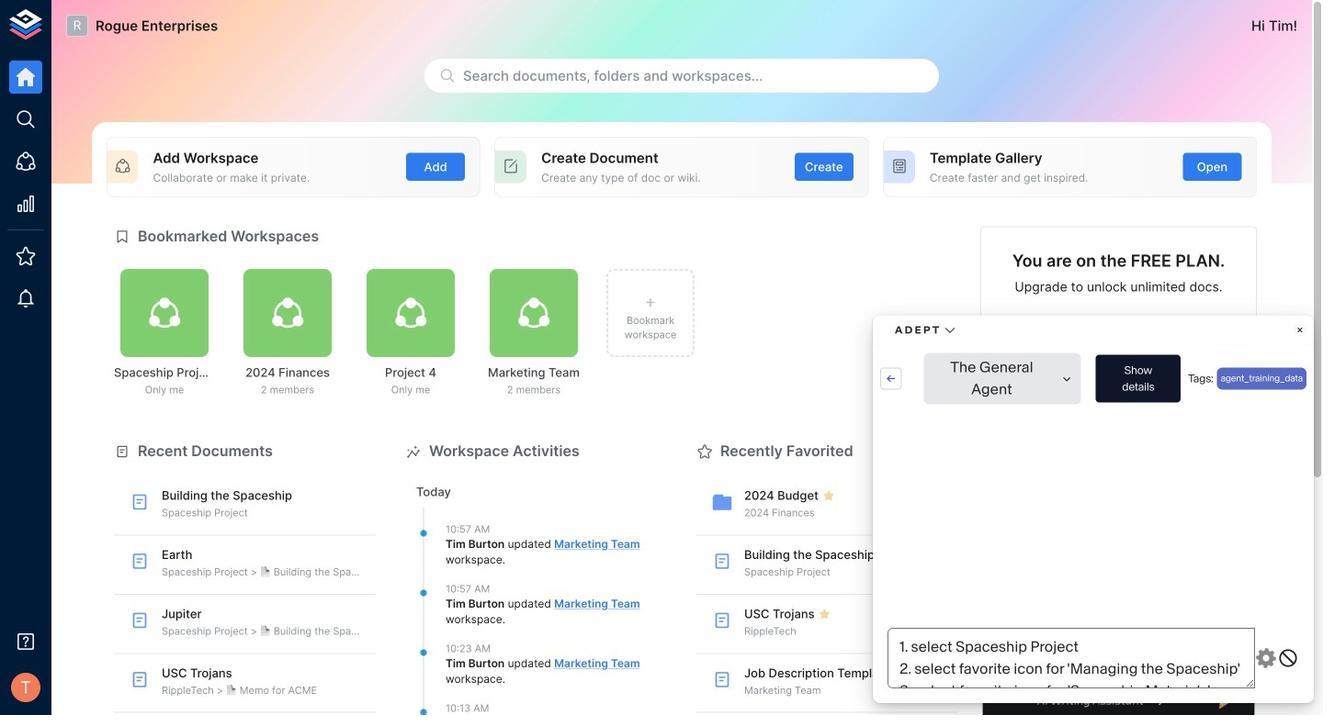 Task type: describe. For each thing, give the bounding box(es) containing it.
favorite image
[[274, 164, 291, 181]]

0 vertical spatial favorite image
[[302, 283, 318, 299]]



Task type: locate. For each thing, give the bounding box(es) containing it.
0 horizontal spatial favorite image
[[265, 342, 282, 359]]

favorite image
[[302, 283, 318, 299], [265, 342, 282, 359]]

remove bookmark image
[[287, 17, 304, 34]]

1 vertical spatial favorite image
[[265, 342, 282, 359]]

remove favorite image
[[290, 224, 307, 240]]

1 horizontal spatial favorite image
[[302, 283, 318, 299]]



Task type: vqa. For each thing, say whether or not it's contained in the screenshot.
remove bookmark 'image'
yes



